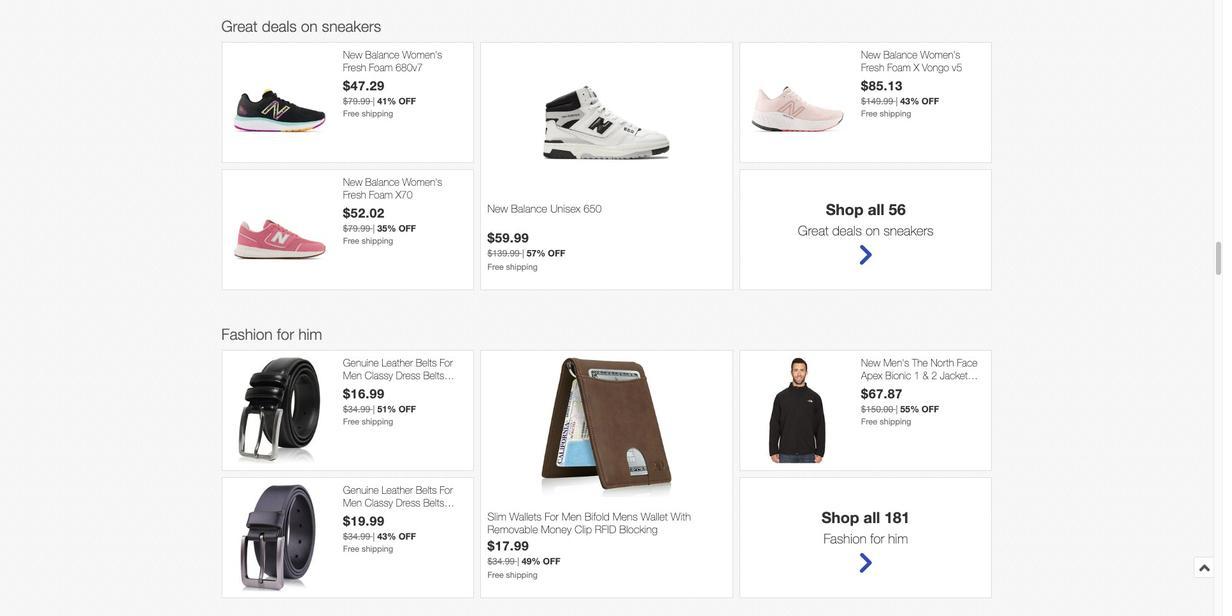 Task type: locate. For each thing, give the bounding box(es) containing it.
shop for shop all 181
[[822, 509, 860, 527]]

| left 49%
[[517, 557, 519, 567]]

0 vertical spatial genuine
[[343, 358, 379, 369]]

43% inside new balance women's fresh foam x vongo v5 $85.13 $149.99 | 43% off free shipping
[[901, 95, 919, 106]]

new up $52.02
[[343, 177, 363, 188]]

1 sizes from the top
[[343, 394, 366, 406]]

2 genuine leather belts for men classy dress belts mens belt many colors & sizes link from the top
[[343, 485, 467, 533]]

women's up 680v7
[[402, 49, 442, 61]]

genuine for $16.99
[[343, 358, 379, 369]]

classy
[[365, 370, 393, 381], [365, 497, 393, 509]]

off inside $67.87 $150.00 | 55% off free shipping
[[922, 404, 939, 415]]

balance up 680v7
[[365, 49, 400, 61]]

0 vertical spatial $34.99
[[343, 404, 370, 415]]

0 horizontal spatial sneakers
[[322, 17, 381, 35]]

women's for $52.02
[[402, 177, 442, 188]]

classy up $19.99
[[365, 497, 393, 509]]

& for $16.99
[[445, 382, 451, 394]]

2 colors from the top
[[415, 510, 442, 521]]

balance up x
[[884, 49, 918, 61]]

1 vertical spatial $79.99
[[343, 224, 370, 234]]

fresh up $52.02
[[343, 189, 366, 200]]

men's
[[884, 358, 909, 369]]

classy up $16.99
[[365, 370, 393, 381]]

shop
[[826, 201, 864, 219], [822, 509, 860, 527]]

colors for $16.99
[[415, 382, 442, 394]]

balance inside new balance women's fresh foam x70 $52.02 $79.99 | 35% off free shipping
[[365, 177, 400, 188]]

all for 181
[[864, 509, 880, 527]]

new up $47.29 at the left top
[[343, 49, 363, 61]]

0 vertical spatial deals
[[262, 17, 297, 35]]

2 belt from the top
[[370, 510, 386, 521]]

deals inside shop all 56 great deals on sneakers
[[832, 223, 862, 239]]

balance up $59.99
[[511, 203, 547, 215]]

1 vertical spatial great
[[798, 223, 829, 239]]

belts
[[416, 358, 437, 369], [423, 370, 444, 381], [416, 485, 437, 497], [423, 497, 444, 509]]

shipping down $19.99
[[362, 545, 393, 554]]

sizes
[[343, 394, 366, 406], [343, 522, 366, 533]]

0 horizontal spatial on
[[301, 17, 318, 35]]

1
[[914, 370, 920, 381]]

fresh inside new balance women's fresh foam 680v7 $47.29 $79.99 | 41% off free shipping
[[343, 62, 366, 73]]

$34.99
[[343, 404, 370, 415], [343, 532, 370, 542], [488, 557, 515, 567]]

genuine
[[343, 358, 379, 369], [343, 485, 379, 497]]

2 genuine from the top
[[343, 485, 379, 497]]

& for $19.99
[[445, 510, 451, 521]]

43%
[[901, 95, 919, 106], [377, 531, 396, 542]]

free down $17.99
[[488, 571, 504, 580]]

new up the apex
[[861, 358, 881, 369]]

women's
[[402, 49, 442, 61], [921, 49, 961, 61], [402, 177, 442, 188]]

men
[[343, 370, 362, 381], [343, 497, 362, 509], [562, 511, 582, 524]]

shop inside shop all 181 fashion for him
[[822, 509, 860, 527]]

$79.99
[[343, 96, 370, 106], [343, 224, 370, 234]]

0 horizontal spatial fashion
[[221, 326, 273, 344]]

free inside $59.99 $139.99 | 57% off free shipping
[[488, 263, 504, 272]]

many
[[389, 382, 412, 394], [389, 510, 412, 521]]

dress up $19.99 $34.99 | 43% off free shipping at the left
[[396, 497, 421, 509]]

genuine leather belts for men classy dress belts mens belt many colors & sizes link
[[343, 358, 467, 406], [343, 485, 467, 533]]

0 vertical spatial 43%
[[901, 95, 919, 106]]

new inside new balance women's fresh foam 680v7 $47.29 $79.99 | 41% off free shipping
[[343, 49, 363, 61]]

0 vertical spatial sizes
[[343, 394, 366, 406]]

fresh for $47.29
[[343, 62, 366, 73]]

2 vertical spatial men
[[562, 511, 582, 524]]

$34.99 down $16.99
[[343, 404, 370, 415]]

1 $79.99 from the top
[[343, 96, 370, 106]]

leather
[[382, 358, 413, 369], [382, 485, 413, 497]]

0 horizontal spatial for
[[277, 326, 294, 344]]

0 vertical spatial genuine leather belts for men classy dress belts mens belt many colors & sizes link
[[343, 358, 467, 406]]

1 genuine leather belts for men classy dress belts mens belt many colors & sizes link from the top
[[343, 358, 467, 406]]

| left 57%
[[522, 249, 524, 259]]

foam left x70 at the left top
[[369, 189, 393, 200]]

v5
[[952, 62, 962, 73]]

$34.99 down $17.99
[[488, 557, 515, 567]]

fresh up $85.13
[[861, 62, 885, 73]]

men up $19.99
[[343, 497, 362, 509]]

all left the 56
[[868, 201, 885, 219]]

shipping down 49%
[[506, 571, 538, 580]]

shipping down 35%
[[362, 236, 393, 246]]

shipping inside new balance women's fresh foam 680v7 $47.29 $79.99 | 41% off free shipping
[[362, 109, 393, 118]]

fashion
[[221, 326, 273, 344], [824, 532, 867, 547]]

1 horizontal spatial 43%
[[901, 95, 919, 106]]

0 vertical spatial &
[[923, 370, 929, 381]]

many up 51%
[[389, 382, 412, 394]]

balance inside new balance women's fresh foam 680v7 $47.29 $79.99 | 41% off free shipping
[[365, 49, 400, 61]]

0 vertical spatial for
[[440, 358, 453, 369]]

great inside shop all 56 great deals on sneakers
[[798, 223, 829, 239]]

$149.99
[[861, 96, 894, 106]]

shipping inside $19.99 $34.99 | 43% off free shipping
[[362, 545, 393, 554]]

foam inside new balance women's fresh foam x70 $52.02 $79.99 | 35% off free shipping
[[369, 189, 393, 200]]

| left 35%
[[373, 224, 375, 234]]

free inside new balance women's fresh foam 680v7 $47.29 $79.99 | 41% off free shipping
[[343, 109, 359, 118]]

sneakers up $47.29 at the left top
[[322, 17, 381, 35]]

women's inside new balance women's fresh foam x70 $52.02 $79.99 | 35% off free shipping
[[402, 177, 442, 188]]

2 vertical spatial for
[[545, 511, 559, 524]]

free
[[343, 109, 359, 118], [861, 109, 878, 118], [343, 236, 359, 246], [488, 263, 504, 272], [343, 417, 359, 427], [861, 417, 878, 427], [343, 545, 359, 554], [488, 571, 504, 580]]

great
[[221, 17, 258, 35], [798, 223, 829, 239]]

| left 51%
[[373, 404, 375, 415]]

shipping down '41%'
[[362, 109, 393, 118]]

foam up $47.29 at the left top
[[369, 62, 393, 73]]

2
[[932, 370, 937, 381]]

$47.29
[[343, 78, 385, 93]]

women's up vongo
[[921, 49, 961, 61]]

jacket
[[940, 370, 968, 381]]

0 vertical spatial $79.99
[[343, 96, 370, 106]]

free down $52.02
[[343, 236, 359, 246]]

$79.99 down $52.02
[[343, 224, 370, 234]]

new balance women's fresh foam 680v7 link
[[343, 49, 467, 74]]

the
[[912, 358, 928, 369]]

1 belt from the top
[[370, 382, 386, 394]]

0 horizontal spatial great
[[221, 17, 258, 35]]

many right $19.99
[[389, 510, 412, 521]]

genuine up $16.99
[[343, 358, 379, 369]]

2 genuine leather belts for men classy dress belts mens belt many colors & sizes from the top
[[343, 485, 453, 533]]

1 vertical spatial him
[[888, 532, 908, 547]]

0 vertical spatial shop
[[826, 201, 864, 219]]

free inside $67.87 $150.00 | 55% off free shipping
[[861, 417, 878, 427]]

| down $19.99
[[373, 532, 375, 542]]

balance up x70 at the left top
[[365, 177, 400, 188]]

$79.99 inside new balance women's fresh foam 680v7 $47.29 $79.99 | 41% off free shipping
[[343, 96, 370, 106]]

1 vertical spatial belt
[[370, 510, 386, 521]]

$67.87 $150.00 | 55% off free shipping
[[861, 386, 939, 427]]

women's inside new balance women's fresh foam 680v7 $47.29 $79.99 | 41% off free shipping
[[402, 49, 442, 61]]

fresh
[[343, 62, 366, 73], [861, 62, 885, 73], [343, 189, 366, 200]]

1 vertical spatial sneakers
[[884, 223, 934, 239]]

&
[[923, 370, 929, 381], [445, 382, 451, 394], [445, 510, 451, 521]]

sneakers down the 56
[[884, 223, 934, 239]]

fresh inside new balance women's fresh foam x70 $52.02 $79.99 | 35% off free shipping
[[343, 189, 366, 200]]

men up clip at the left bottom of page
[[562, 511, 582, 524]]

genuine leather belts for men classy dress belts mens belt many colors & sizes
[[343, 358, 453, 406], [343, 485, 453, 533]]

women's up x70 at the left top
[[402, 177, 442, 188]]

women's for $47.29
[[402, 49, 442, 61]]

1 vertical spatial dress
[[396, 497, 421, 509]]

shop all 56 great deals on sneakers
[[798, 201, 934, 239]]

dress up 51%
[[396, 370, 421, 381]]

shop all 181 fashion for him
[[822, 509, 910, 547]]

1 dress from the top
[[396, 370, 421, 381]]

sneakers
[[322, 17, 381, 35], [884, 223, 934, 239]]

0 vertical spatial sneakers
[[322, 17, 381, 35]]

1 vertical spatial genuine leather belts for men classy dress belts mens belt many colors & sizes
[[343, 485, 453, 533]]

0 vertical spatial many
[[389, 382, 412, 394]]

| right $149.99
[[896, 96, 898, 106]]

shipping down 55%
[[880, 417, 912, 427]]

1 horizontal spatial for
[[871, 532, 885, 547]]

1 vertical spatial on
[[866, 223, 880, 239]]

1 horizontal spatial great
[[798, 223, 829, 239]]

new up $85.13
[[861, 49, 881, 61]]

shop for shop all 56
[[826, 201, 864, 219]]

2 vertical spatial $34.99
[[488, 557, 515, 567]]

dress for $19.99
[[396, 497, 421, 509]]

$17.99
[[488, 538, 529, 554]]

free down $16.99
[[343, 417, 359, 427]]

1 vertical spatial leather
[[382, 485, 413, 497]]

foam left x
[[887, 62, 911, 73]]

2 many from the top
[[389, 510, 412, 521]]

$34.99 for $16.99
[[343, 404, 370, 415]]

1 vertical spatial sizes
[[343, 522, 366, 533]]

free inside new balance women's fresh foam x70 $52.02 $79.99 | 35% off free shipping
[[343, 236, 359, 246]]

1 horizontal spatial him
[[888, 532, 908, 547]]

2 sizes from the top
[[343, 522, 366, 533]]

1 colors from the top
[[415, 382, 442, 394]]

balance inside new balance unisex 650 link
[[511, 203, 547, 215]]

0 vertical spatial him
[[298, 326, 322, 344]]

dress
[[396, 370, 421, 381], [396, 497, 421, 509]]

shop left 181
[[822, 509, 860, 527]]

shipping down 51%
[[362, 417, 393, 427]]

49%
[[522, 556, 541, 567]]

1 many from the top
[[389, 382, 412, 394]]

$52.02
[[343, 205, 385, 220]]

new for $85.13
[[861, 49, 881, 61]]

genuine leather belts for men classy dress belts mens belt many colors & sizes for $19.99
[[343, 485, 453, 533]]

56
[[889, 201, 906, 219]]

free down $19.99
[[343, 545, 359, 554]]

fashion inside shop all 181 fashion for him
[[824, 532, 867, 547]]

all left 181
[[864, 509, 880, 527]]

genuine for $19.99
[[343, 485, 379, 497]]

small
[[861, 382, 884, 394]]

genuine up $19.99
[[343, 485, 379, 497]]

$85.13
[[861, 78, 903, 93]]

0 horizontal spatial him
[[298, 326, 322, 344]]

all
[[868, 201, 885, 219], [864, 509, 880, 527]]

1 vertical spatial 43%
[[377, 531, 396, 542]]

on
[[301, 17, 318, 35], [866, 223, 880, 239]]

free down $149.99
[[861, 109, 878, 118]]

mens
[[343, 382, 367, 394], [343, 510, 367, 521], [613, 511, 638, 524]]

bionic
[[886, 370, 912, 381]]

2 dress from the top
[[396, 497, 421, 509]]

sizes for $19.99
[[343, 522, 366, 533]]

|
[[373, 96, 375, 106], [896, 96, 898, 106], [373, 224, 375, 234], [522, 249, 524, 259], [373, 404, 375, 415], [896, 404, 898, 415], [373, 532, 375, 542], [517, 557, 519, 567]]

0 vertical spatial colors
[[415, 382, 442, 394]]

| inside slim wallets for men bifold mens wallet with removable money clip rfid blocking $17.99 $34.99 | 49% off free shipping
[[517, 557, 519, 567]]

colors
[[415, 382, 442, 394], [415, 510, 442, 521]]

1 horizontal spatial sneakers
[[884, 223, 934, 239]]

apex
[[861, 370, 883, 381]]

$34.99 down $19.99
[[343, 532, 370, 542]]

money
[[541, 524, 572, 537]]

$59.99
[[488, 230, 529, 245]]

2 classy from the top
[[365, 497, 393, 509]]

1 leather from the top
[[382, 358, 413, 369]]

fresh up $47.29 at the left top
[[343, 62, 366, 73]]

free down $139.99
[[488, 263, 504, 272]]

1 vertical spatial for
[[440, 485, 453, 497]]

foam inside new balance women's fresh foam x vongo v5 $85.13 $149.99 | 43% off free shipping
[[887, 62, 911, 73]]

2 leather from the top
[[382, 485, 413, 497]]

| inside $67.87 $150.00 | 55% off free shipping
[[896, 404, 898, 415]]

| inside new balance women's fresh foam x70 $52.02 $79.99 | 35% off free shipping
[[373, 224, 375, 234]]

off
[[399, 95, 416, 106], [922, 95, 939, 106], [399, 223, 416, 234], [548, 248, 566, 259], [399, 404, 416, 415], [922, 404, 939, 415], [399, 531, 416, 542], [543, 556, 561, 567]]

$34.99 inside $16.99 $34.99 | 51% off free shipping
[[343, 404, 370, 415]]

1 genuine leather belts for men classy dress belts mens belt many colors & sizes from the top
[[343, 358, 453, 406]]

shipping down 57%
[[506, 263, 538, 272]]

1 vertical spatial deals
[[832, 223, 862, 239]]

leather up $16.99
[[382, 358, 413, 369]]

him
[[298, 326, 322, 344], [888, 532, 908, 547]]

0 vertical spatial men
[[343, 370, 362, 381]]

balance
[[365, 49, 400, 61], [884, 49, 918, 61], [365, 177, 400, 188], [511, 203, 547, 215]]

1 vertical spatial men
[[343, 497, 362, 509]]

classy for $16.99
[[365, 370, 393, 381]]

shop left the 56
[[826, 201, 864, 219]]

$34.99 inside $19.99 $34.99 | 43% off free shipping
[[343, 532, 370, 542]]

balance inside new balance women's fresh foam x vongo v5 $85.13 $149.99 | 43% off free shipping
[[884, 49, 918, 61]]

1 vertical spatial &
[[445, 382, 451, 394]]

all inside shop all 56 great deals on sneakers
[[868, 201, 885, 219]]

off inside $19.99 $34.99 | 43% off free shipping
[[399, 531, 416, 542]]

1 horizontal spatial deals
[[832, 223, 862, 239]]

new inside 'new men's the north face apex bionic 1 & 2 jacket small medium large xl 2xl'
[[861, 358, 881, 369]]

$139.99
[[488, 249, 520, 259]]

0 vertical spatial genuine leather belts for men classy dress belts mens belt many colors & sizes
[[343, 358, 453, 406]]

men up $16.99
[[343, 370, 362, 381]]

| left 55%
[[896, 404, 898, 415]]

free down $150.00 on the right of the page
[[861, 417, 878, 427]]

slim wallets for men bifold mens wallet with removable money clip rfid blocking $17.99 $34.99 | 49% off free shipping
[[488, 511, 691, 580]]

many for $16.99
[[389, 382, 412, 394]]

mens for $19.99
[[343, 510, 367, 521]]

1 classy from the top
[[365, 370, 393, 381]]

0 vertical spatial leather
[[382, 358, 413, 369]]

0 vertical spatial classy
[[365, 370, 393, 381]]

$19.99
[[343, 513, 385, 529]]

foam inside new balance women's fresh foam 680v7 $47.29 $79.99 | 41% off free shipping
[[369, 62, 393, 73]]

leather up $19.99
[[382, 485, 413, 497]]

1 horizontal spatial on
[[866, 223, 880, 239]]

$34.99 for $19.99
[[343, 532, 370, 542]]

women's inside new balance women's fresh foam x vongo v5 $85.13 $149.99 | 43% off free shipping
[[921, 49, 961, 61]]

1 vertical spatial classy
[[365, 497, 393, 509]]

fresh inside new balance women's fresh foam x vongo v5 $85.13 $149.99 | 43% off free shipping
[[861, 62, 885, 73]]

fashion for him
[[221, 326, 322, 344]]

1 vertical spatial many
[[389, 510, 412, 521]]

1 vertical spatial fashion
[[824, 532, 867, 547]]

1 vertical spatial genuine leather belts for men classy dress belts mens belt many colors & sizes link
[[343, 485, 467, 533]]

all inside shop all 181 fashion for him
[[864, 509, 880, 527]]

shop inside shop all 56 great deals on sneakers
[[826, 201, 864, 219]]

43% down $85.13
[[901, 95, 919, 106]]

43% down $19.99
[[377, 531, 396, 542]]

deals
[[262, 17, 297, 35], [832, 223, 862, 239]]

0 vertical spatial for
[[277, 326, 294, 344]]

0 vertical spatial all
[[868, 201, 885, 219]]

| inside $19.99 $34.99 | 43% off free shipping
[[373, 532, 375, 542]]

1 horizontal spatial fashion
[[824, 532, 867, 547]]

1 vertical spatial $34.99
[[343, 532, 370, 542]]

for inside slim wallets for men bifold mens wallet with removable money clip rfid blocking $17.99 $34.99 | 49% off free shipping
[[545, 511, 559, 524]]

0 horizontal spatial 43%
[[377, 531, 396, 542]]

new balance women's fresh foam 680v7 $47.29 $79.99 | 41% off free shipping
[[343, 49, 442, 118]]

1 vertical spatial genuine
[[343, 485, 379, 497]]

new inside new balance women's fresh foam x vongo v5 $85.13 $149.99 | 43% off free shipping
[[861, 49, 881, 61]]

shipping down $149.99
[[880, 109, 912, 118]]

free down $47.29 at the left top
[[343, 109, 359, 118]]

2 vertical spatial &
[[445, 510, 451, 521]]

belt
[[370, 382, 386, 394], [370, 510, 386, 521]]

1 vertical spatial shop
[[822, 509, 860, 527]]

new inside new balance women's fresh foam x70 $52.02 $79.99 | 35% off free shipping
[[343, 177, 363, 188]]

new balance women's fresh foam x vongo v5 $85.13 $149.99 | 43% off free shipping
[[861, 49, 962, 118]]

1 vertical spatial for
[[871, 532, 885, 547]]

0 vertical spatial dress
[[396, 370, 421, 381]]

0 vertical spatial belt
[[370, 382, 386, 394]]

0 vertical spatial great
[[221, 17, 258, 35]]

| left '41%'
[[373, 96, 375, 106]]

for
[[277, 326, 294, 344], [871, 532, 885, 547]]

new up $59.99
[[488, 203, 508, 215]]

0 horizontal spatial deals
[[262, 17, 297, 35]]

$79.99 down $47.29 at the left top
[[343, 96, 370, 106]]

| inside $16.99 $34.99 | 51% off free shipping
[[373, 404, 375, 415]]

for
[[440, 358, 453, 369], [440, 485, 453, 497], [545, 511, 559, 524]]

1 vertical spatial colors
[[415, 510, 442, 521]]

$79.99 inside new balance women's fresh foam x70 $52.02 $79.99 | 35% off free shipping
[[343, 224, 370, 234]]

new
[[343, 49, 363, 61], [861, 49, 881, 61], [343, 177, 363, 188], [488, 203, 508, 215], [861, 358, 881, 369]]

1 vertical spatial all
[[864, 509, 880, 527]]

2 $79.99 from the top
[[343, 224, 370, 234]]

1 genuine from the top
[[343, 358, 379, 369]]



Task type: describe. For each thing, give the bounding box(es) containing it.
leather for $16.99
[[382, 358, 413, 369]]

vongo
[[922, 62, 949, 73]]

| inside new balance women's fresh foam x vongo v5 $85.13 $149.99 | 43% off free shipping
[[896, 96, 898, 106]]

free inside $16.99 $34.99 | 51% off free shipping
[[343, 417, 359, 427]]

free inside $19.99 $34.99 | 43% off free shipping
[[343, 545, 359, 554]]

slim wallets for men bifold mens wallet with removable money clip rfid blocking link
[[488, 511, 726, 538]]

off inside new balance women's fresh foam x70 $52.02 $79.99 | 35% off free shipping
[[399, 223, 416, 234]]

genuine leather belts for men classy dress belts mens belt many colors & sizes for $16.99
[[343, 358, 453, 406]]

43% inside $19.99 $34.99 | 43% off free shipping
[[377, 531, 396, 542]]

new balance unisex 650
[[488, 203, 602, 215]]

shipping inside $59.99 $139.99 | 57% off free shipping
[[506, 263, 538, 272]]

face
[[957, 358, 978, 369]]

0 vertical spatial fashion
[[221, 326, 273, 344]]

north
[[931, 358, 954, 369]]

2xl
[[965, 382, 981, 394]]

x
[[914, 62, 920, 73]]

new men's the north face apex bionic 1 & 2 jacket small medium large xl 2xl link
[[861, 358, 985, 394]]

x70
[[396, 189, 413, 200]]

classy for $19.99
[[365, 497, 393, 509]]

for inside shop all 181 fashion for him
[[871, 532, 885, 547]]

new balance unisex 650 link
[[488, 203, 726, 230]]

$16.99 $34.99 | 51% off free shipping
[[343, 386, 416, 427]]

wallet
[[641, 511, 668, 524]]

fresh for $52.02
[[343, 189, 366, 200]]

55%
[[901, 404, 919, 415]]

blocking
[[619, 524, 658, 537]]

$79.99 for $47.29
[[343, 96, 370, 106]]

$19.99 $34.99 | 43% off free shipping
[[343, 513, 416, 554]]

balance for vongo
[[884, 49, 918, 61]]

belt for $16.99
[[370, 382, 386, 394]]

for for $19.99
[[440, 485, 453, 497]]

medium
[[887, 382, 922, 394]]

foam for $47.29
[[369, 62, 393, 73]]

many for $19.99
[[389, 510, 412, 521]]

clip
[[575, 524, 592, 537]]

men for $19.99
[[343, 497, 362, 509]]

free inside new balance women's fresh foam x vongo v5 $85.13 $149.99 | 43% off free shipping
[[861, 109, 878, 118]]

mens for $16.99
[[343, 382, 367, 394]]

$34.99 inside slim wallets for men bifold mens wallet with removable money clip rfid blocking $17.99 $34.99 | 49% off free shipping
[[488, 557, 515, 567]]

off inside $59.99 $139.99 | 57% off free shipping
[[548, 248, 566, 259]]

for for $16.99
[[440, 358, 453, 369]]

$150.00
[[861, 404, 894, 415]]

shipping inside new balance women's fresh foam x vongo v5 $85.13 $149.99 | 43% off free shipping
[[880, 109, 912, 118]]

| inside new balance women's fresh foam 680v7 $47.29 $79.99 | 41% off free shipping
[[373, 96, 375, 106]]

genuine leather belts for men classy dress belts mens belt many colors & sizes link for $16.99
[[343, 358, 467, 406]]

dress for $16.99
[[396, 370, 421, 381]]

foam for $85.13
[[887, 62, 911, 73]]

foam for $52.02
[[369, 189, 393, 200]]

genuine leather belts for men classy dress belts mens belt many colors & sizes link for $19.99
[[343, 485, 467, 533]]

slim
[[488, 511, 507, 524]]

all for 56
[[868, 201, 885, 219]]

bifold
[[585, 511, 610, 524]]

$79.99 for $52.02
[[343, 224, 370, 234]]

35%
[[377, 223, 396, 234]]

off inside $16.99 $34.99 | 51% off free shipping
[[399, 404, 416, 415]]

great deals on sneakers
[[221, 17, 381, 35]]

$67.87
[[861, 386, 903, 401]]

belt for $19.99
[[370, 510, 386, 521]]

shipping inside new balance women's fresh foam x70 $52.02 $79.99 | 35% off free shipping
[[362, 236, 393, 246]]

with
[[671, 511, 691, 524]]

& inside 'new men's the north face apex bionic 1 & 2 jacket small medium large xl 2xl'
[[923, 370, 929, 381]]

rfid
[[595, 524, 616, 537]]

new for $52.02
[[343, 177, 363, 188]]

sneakers inside shop all 56 great deals on sneakers
[[884, 223, 934, 239]]

free inside slim wallets for men bifold mens wallet with removable money clip rfid blocking $17.99 $34.99 | 49% off free shipping
[[488, 571, 504, 580]]

colors for $19.99
[[415, 510, 442, 521]]

off inside new balance women's fresh foam 680v7 $47.29 $79.99 | 41% off free shipping
[[399, 95, 416, 106]]

shipping inside slim wallets for men bifold mens wallet with removable money clip rfid blocking $17.99 $34.99 | 49% off free shipping
[[506, 571, 538, 580]]

leather for $19.99
[[382, 485, 413, 497]]

new for $47.29
[[343, 49, 363, 61]]

him inside shop all 181 fashion for him
[[888, 532, 908, 547]]

men inside slim wallets for men bifold mens wallet with removable money clip rfid blocking $17.99 $34.99 | 49% off free shipping
[[562, 511, 582, 524]]

shipping inside $16.99 $34.99 | 51% off free shipping
[[362, 417, 393, 427]]

shipping inside $67.87 $150.00 | 55% off free shipping
[[880, 417, 912, 427]]

balance for $47.29
[[365, 49, 400, 61]]

new men's the north face apex bionic 1 & 2 jacket small medium large xl 2xl
[[861, 358, 981, 394]]

wallets
[[510, 511, 542, 524]]

removable
[[488, 524, 538, 537]]

balance for $52.02
[[365, 177, 400, 188]]

off inside new balance women's fresh foam x vongo v5 $85.13 $149.99 | 43% off free shipping
[[922, 95, 939, 106]]

0 vertical spatial on
[[301, 17, 318, 35]]

mens inside slim wallets for men bifold mens wallet with removable money clip rfid blocking $17.99 $34.99 | 49% off free shipping
[[613, 511, 638, 524]]

$16.99
[[343, 386, 385, 401]]

181
[[885, 509, 910, 527]]

off inside slim wallets for men bifold mens wallet with removable money clip rfid blocking $17.99 $34.99 | 49% off free shipping
[[543, 556, 561, 567]]

sizes for $16.99
[[343, 394, 366, 406]]

fresh for $85.13
[[861, 62, 885, 73]]

57%
[[527, 248, 546, 259]]

41%
[[377, 95, 396, 106]]

men for $16.99
[[343, 370, 362, 381]]

680v7
[[396, 62, 423, 73]]

| inside $59.99 $139.99 | 57% off free shipping
[[522, 249, 524, 259]]

$59.99 $139.99 | 57% off free shipping
[[488, 230, 566, 272]]

xl
[[951, 382, 962, 394]]

new balance women's fresh foam x vongo v5 link
[[861, 49, 985, 74]]

new balance women's fresh foam x70 link
[[343, 177, 467, 201]]

unisex
[[550, 203, 581, 215]]

650
[[584, 203, 602, 215]]

new balance women's fresh foam x70 $52.02 $79.99 | 35% off free shipping
[[343, 177, 442, 246]]

on inside shop all 56 great deals on sneakers
[[866, 223, 880, 239]]

large
[[924, 382, 948, 394]]

51%
[[377, 404, 396, 415]]

women's for vongo
[[921, 49, 961, 61]]



Task type: vqa. For each thing, say whether or not it's contained in the screenshot.
bottom Genuine Leather Belts For Men Classy Dress Belts Mens Belt Many Colors & Sizes
yes



